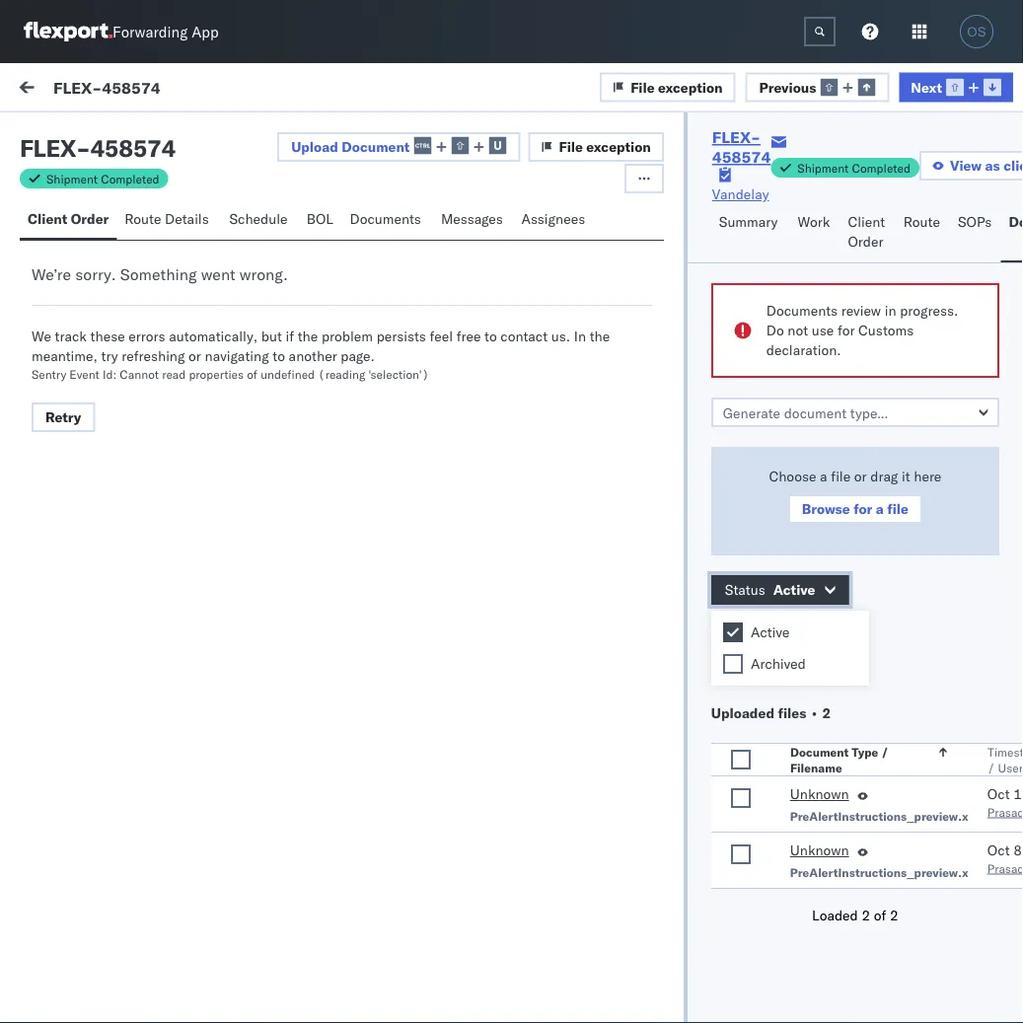Task type: vqa. For each thing, say whether or not it's contained in the screenshot.
the bottommost J Z
yes



Task type: locate. For each thing, give the bounding box(es) containing it.
1 vertical spatial ttt
[[59, 342, 74, 359]]

file inside button
[[887, 500, 909, 518]]

0 horizontal spatial file
[[559, 138, 583, 155]]

prealertinstructions_preview.xlsx down document type / filename button
[[790, 809, 985, 824]]

1 vertical spatial prasad
[[988, 861, 1023, 876]]

file down "it"
[[887, 500, 909, 518]]

client
[[28, 210, 67, 227], [848, 213, 885, 230]]

browse
[[802, 500, 850, 518]]

0 vertical spatial zhao
[[169, 214, 200, 231]]

documents inside documents review in progress. do not use for customs declaration.
[[767, 302, 838, 319]]

1 vertical spatial work
[[832, 171, 858, 186]]

1 vertical spatial of
[[874, 907, 887, 924]]

0 horizontal spatial work
[[56, 76, 107, 103]]

1 pst from the top
[[512, 232, 536, 249]]

active up the type
[[773, 581, 816, 599]]

4 resize handle column header from the left
[[973, 165, 997, 1023]]

or left the drag in the top of the page
[[854, 468, 867, 485]]

1 vertical spatial z
[[71, 405, 77, 417]]

1 vertical spatial unknown
[[790, 842, 849, 859]]

1 vertical spatial for
[[854, 500, 873, 518]]

to up undefined
[[273, 347, 285, 365]]

dec right bol button
[[349, 232, 374, 249]]

1 vertical spatial test
[[140, 308, 166, 325]]

resize handle column header
[[316, 165, 340, 1023], [535, 165, 559, 1023], [754, 165, 778, 1023], [973, 165, 997, 1023]]

work for my
[[56, 76, 107, 103]]

2 horizontal spatial 2
[[890, 907, 899, 924]]

am down messages at the left of page
[[487, 232, 508, 249]]

1 vertical spatial oct
[[988, 842, 1010, 859]]

0 vertical spatial pst
[[512, 232, 536, 249]]

0 horizontal spatial route
[[125, 210, 161, 227]]

1 horizontal spatial file
[[887, 500, 909, 518]]

flex- 458574
[[712, 127, 771, 167], [787, 232, 880, 249], [787, 327, 880, 344], [787, 421, 880, 438], [787, 515, 880, 532], [787, 610, 880, 627], [787, 704, 880, 721], [787, 798, 880, 816], [787, 893, 880, 910]]

1 horizontal spatial work
[[832, 171, 858, 186]]

work
[[56, 76, 107, 103], [832, 171, 858, 186]]

2 vertical spatial test
[[140, 402, 166, 420]]

list
[[290, 125, 315, 143]]

oct inside oct 8, prasad
[[988, 842, 1010, 859]]

do inside button
[[1009, 213, 1023, 230]]

view as clie button
[[920, 151, 1023, 181]]

client order right work "button"
[[848, 213, 885, 250]]

0 vertical spatial unknown
[[790, 786, 849, 803]]

unknown link up loaded
[[790, 841, 849, 864]]

pst for dec 20, 2026, 12:36 am pst
[[512, 232, 536, 249]]

jason-
[[96, 214, 140, 231], [96, 308, 140, 325], [96, 402, 140, 420]]

order up sorry.
[[71, 210, 109, 227]]

2 ttt from the top
[[59, 342, 74, 359]]

j z down 'event'
[[67, 405, 77, 417]]

0 horizontal spatial do
[[767, 322, 784, 339]]

shipment
[[798, 160, 849, 175], [46, 171, 98, 186]]

summary
[[719, 213, 778, 230]]

1 2026, from the top
[[402, 232, 441, 249]]

0 vertical spatial ttt
[[59, 248, 74, 265]]

oct 8, prasad
[[988, 842, 1023, 876]]

the right in
[[590, 328, 610, 345]]

0 vertical spatial message
[[146, 81, 204, 98]]

2 (0) from the left
[[184, 125, 210, 143]]

0 vertical spatial file
[[631, 78, 655, 95]]

forwarding app link
[[24, 22, 219, 41]]

if
[[286, 328, 294, 345]]

next button
[[899, 72, 1014, 102]]

item/shipment
[[861, 171, 942, 186]]

document right the upload
[[342, 138, 410, 155]]

1 vertical spatial jason-
[[96, 308, 140, 325]]

shipment up work
[[798, 160, 849, 175]]

2 z from the top
[[71, 405, 77, 417]]

1 horizontal spatial of
[[874, 907, 887, 924]]

a inside button
[[876, 500, 884, 518]]

20, up 'selection')
[[377, 327, 399, 344]]

1 vertical spatial zhao
[[169, 308, 200, 325]]

zhao down read
[[169, 402, 200, 420]]

shipment completed down flex - 458574
[[46, 171, 159, 186]]

unknown link for oct 8,
[[790, 841, 849, 864]]

1 vertical spatial dec
[[349, 327, 374, 344]]

for down choose a file or drag it here
[[854, 500, 873, 518]]

(0) right internal
[[184, 125, 210, 143]]

1 vertical spatial -
[[568, 232, 576, 249]]

shipment completed up work
[[798, 160, 911, 175]]

oct left 8,
[[988, 842, 1010, 859]]

message list
[[229, 125, 315, 143]]

completed
[[852, 160, 911, 175], [101, 171, 159, 186]]

1 vertical spatial j
[[67, 405, 71, 417]]

the
[[298, 328, 318, 345], [590, 328, 610, 345]]

of down navigating
[[247, 367, 258, 381]]

1 test from the top
[[140, 214, 166, 231]]

2026, left 12:36
[[402, 232, 441, 249]]

prasad down 18
[[988, 805, 1023, 820]]

documents review in progress. do not use for customs declaration.
[[767, 302, 959, 359]]

client up we're
[[28, 210, 67, 227]]

active up the archived
[[751, 624, 790, 641]]

1 prasad from the top
[[988, 805, 1023, 820]]

test down 'cannot'
[[140, 402, 166, 420]]

document type button
[[711, 613, 854, 642]]

or down the automatically,
[[189, 347, 201, 365]]

do left not
[[767, 322, 784, 339]]

in
[[885, 302, 897, 319]]

2 unknown link from the top
[[790, 841, 849, 864]]

am for 12:35
[[487, 327, 508, 344]]

declaration.
[[767, 341, 841, 359]]

jason-test zhao down 'cannot'
[[96, 402, 200, 420]]

2 prasad from the top
[[988, 861, 1023, 876]]

page.
[[341, 347, 375, 365]]

0 vertical spatial am
[[487, 232, 508, 249]]

message down flex - 458574
[[61, 171, 109, 186]]

oct left 18
[[988, 786, 1010, 803]]

1 unknown link from the top
[[790, 785, 849, 808]]

1 horizontal spatial 2
[[862, 907, 871, 924]]

zhao up the automatically,
[[169, 308, 200, 325]]

document for document type / filename
[[790, 745, 849, 759]]

(0) right the external
[[87, 125, 113, 143]]

we're
[[32, 264, 71, 284]]

1 vertical spatial jason-test zhao
[[96, 308, 200, 325]]

j z up we're
[[67, 216, 77, 228]]

jason- up these
[[96, 308, 140, 325]]

wrong.
[[240, 264, 288, 284]]

am for 12:36
[[487, 232, 508, 249]]

unknown up loaded
[[790, 842, 849, 859]]

dec
[[349, 232, 374, 249], [349, 327, 374, 344]]

a right choose
[[820, 468, 828, 485]]

0 vertical spatial prasad
[[988, 805, 1023, 820]]

z down 'event'
[[71, 405, 77, 417]]

1 vertical spatial prealertinstructions_preview.xlsx
[[790, 865, 985, 880]]

do inside documents review in progress. do not use for customs declaration.
[[767, 322, 784, 339]]

download
[[725, 660, 791, 677]]

1 oct from the top
[[988, 786, 1010, 803]]

documents up dec 20, 2026, 12:36 am pst on the top of page
[[350, 210, 421, 227]]

0 vertical spatial 20,
[[377, 232, 399, 249]]

(0) inside button
[[184, 125, 210, 143]]

2026, left 12:35
[[402, 327, 441, 344]]

a down the drag in the top of the page
[[876, 500, 884, 518]]

message left list
[[229, 125, 287, 143]]

work up external (0)
[[56, 76, 107, 103]]

document up filename
[[790, 745, 849, 759]]

0 horizontal spatial documents
[[350, 210, 421, 227]]

related work item/shipment
[[788, 171, 942, 186]]

1 (0) from the left
[[87, 125, 113, 143]]

1 horizontal spatial a
[[876, 500, 884, 518]]

for right the use
[[838, 322, 855, 339]]

document inside document type / filename
[[790, 745, 849, 759]]

document type / filename button
[[786, 740, 948, 776]]

1 the from the left
[[298, 328, 318, 345]]

ttt inside button
[[59, 1002, 74, 1020]]

jason- down id:
[[96, 402, 140, 420]]

0 vertical spatial dec
[[349, 232, 374, 249]]

unknown for oct 8,
[[790, 842, 849, 859]]

2 20, from the top
[[377, 327, 399, 344]]

message for message list
[[229, 125, 287, 143]]

2 vertical spatial zhao
[[169, 402, 200, 420]]

2
[[823, 705, 831, 722], [862, 907, 871, 924], [890, 907, 899, 924]]

unknown link down filename
[[790, 785, 849, 808]]

customs
[[859, 322, 914, 339]]

exception up assignees button
[[587, 138, 651, 155]]

message inside button
[[229, 125, 287, 143]]

to right free
[[485, 328, 497, 345]]

internal
[[132, 125, 181, 143]]

2 vertical spatial jason-test zhao
[[96, 402, 200, 420]]

0 vertical spatial j
[[67, 216, 71, 228]]

route details button
[[117, 201, 221, 240]]

1 vertical spatial do
[[767, 322, 784, 339]]

1 20, from the top
[[377, 232, 399, 249]]

these
[[90, 328, 125, 345]]

1 horizontal spatial (0)
[[184, 125, 210, 143]]

unknown down filename
[[790, 786, 849, 803]]

None checkbox
[[723, 623, 743, 642], [731, 845, 751, 864], [723, 623, 743, 642], [731, 845, 751, 864]]

0 vertical spatial 2026,
[[402, 232, 441, 249]]

2 jason-test zhao from the top
[[96, 308, 200, 325]]

client down related work item/shipment
[[848, 213, 885, 230]]

0 horizontal spatial 2
[[823, 705, 831, 722]]

0 vertical spatial order
[[71, 210, 109, 227]]

1 resize handle column header from the left
[[316, 165, 340, 1023]]

(0) for external (0)
[[87, 125, 113, 143]]

1 vertical spatial j z
[[67, 405, 77, 417]]

2 unknown from the top
[[790, 842, 849, 859]]

0 vertical spatial file
[[831, 468, 851, 485]]

automatically,
[[169, 328, 258, 345]]

1 ttt from the top
[[59, 248, 74, 265]]

ttt for dec 20, 2026, 12:36 am pst
[[59, 248, 74, 265]]

1 am from the top
[[487, 232, 508, 249]]

shipment down flex
[[46, 171, 98, 186]]

my
[[20, 76, 51, 103]]

documents for documents review in progress. do not use for customs declaration.
[[767, 302, 838, 319]]

dec up page.
[[349, 327, 374, 344]]

2 prealertinstructions_preview.xlsx from the top
[[790, 865, 985, 880]]

1 horizontal spatial route
[[904, 213, 940, 230]]

client order button up we're
[[20, 201, 117, 240]]

completed right related
[[852, 160, 911, 175]]

upload document button
[[277, 132, 520, 162]]

2 2026, from the top
[[402, 327, 441, 344]]

view as clie
[[950, 157, 1023, 174]]

route down item/shipment
[[904, 213, 940, 230]]

pst down assignees
[[512, 232, 536, 249]]

in
[[574, 328, 586, 345]]

0 horizontal spatial to
[[273, 347, 285, 365]]

zhao
[[169, 214, 200, 231], [169, 308, 200, 325], [169, 402, 200, 420]]

test up errors
[[140, 308, 166, 325]]

prasad down 8,
[[988, 861, 1023, 876]]

am right free
[[487, 327, 508, 344]]

1 prealertinstructions_preview.xlsx from the top
[[790, 809, 985, 824]]

zhao for dec 20, 2026, 12:35 am pst
[[169, 308, 200, 325]]

2 am from the top
[[487, 327, 508, 344]]

jason- for dec 20, 2026, 12:35 am pst
[[96, 308, 140, 325]]

8,
[[1014, 842, 1023, 859]]

as
[[985, 157, 1000, 174]]

order right work "button"
[[848, 233, 884, 250]]

1 horizontal spatial do
[[1009, 213, 1023, 230]]

do button
[[1001, 204, 1023, 263]]

summary button
[[711, 204, 790, 263]]

file up browse for a file
[[831, 468, 851, 485]]

unknown
[[790, 786, 849, 803], [790, 842, 849, 859]]

2 resize handle column header from the left
[[535, 165, 559, 1023]]

20,
[[377, 232, 399, 249], [377, 327, 399, 344]]

1 vertical spatial pst
[[512, 327, 536, 344]]

3 resize handle column header from the left
[[754, 165, 778, 1023]]

of right loaded
[[874, 907, 887, 924]]

2 dec from the top
[[349, 327, 374, 344]]

choose a file or drag it here
[[769, 468, 942, 485]]

j down 'event'
[[67, 405, 71, 417]]

completed down flex - 458574
[[101, 171, 159, 186]]

upload document
[[291, 138, 410, 155]]

z up sorry.
[[71, 216, 77, 228]]

1 horizontal spatial message
[[146, 81, 204, 98]]

1 jason- from the top
[[96, 214, 140, 231]]

2 oct from the top
[[988, 842, 1010, 859]]

for inside documents review in progress. do not use for customs declaration.
[[838, 322, 855, 339]]

pst for dec 20, 2026, 12:35 am pst
[[512, 327, 536, 344]]

1 horizontal spatial shipment completed
[[798, 160, 911, 175]]

2 the from the left
[[590, 328, 610, 345]]

document down "status"
[[725, 619, 790, 636]]

os
[[967, 24, 987, 39]]

2 for of
[[890, 907, 899, 924]]

j up we're
[[67, 216, 71, 228]]

20, for dec 20, 2026, 12:36 am pst
[[377, 232, 399, 249]]

the right the if
[[298, 328, 318, 345]]

work for related
[[832, 171, 858, 186]]

jason- up sorry.
[[96, 214, 140, 231]]

external
[[32, 125, 83, 143]]

0 vertical spatial for
[[838, 322, 855, 339]]

2 jason- from the top
[[96, 308, 140, 325]]

file exception up assignees
[[559, 138, 651, 155]]

properties
[[189, 367, 244, 381]]

ttt
[[59, 248, 74, 265], [59, 342, 74, 359], [59, 1002, 74, 1020]]

oct inside oct 18 prasad
[[988, 786, 1010, 803]]

1 dec from the top
[[349, 232, 374, 249]]

3 test from the top
[[140, 402, 166, 420]]

2026, for 12:35
[[402, 327, 441, 344]]

1 jason-test zhao from the top
[[96, 214, 200, 231]]

2 zhao from the top
[[169, 308, 200, 325]]

contact
[[501, 328, 548, 345]]

1 vertical spatial exception
[[587, 138, 651, 155]]

do right sops
[[1009, 213, 1023, 230]]

messages
[[441, 210, 503, 227]]

work right related
[[832, 171, 858, 186]]

prasad
[[988, 805, 1023, 820], [988, 861, 1023, 876]]

review
[[842, 302, 881, 319]]

file exception button
[[600, 72, 736, 102], [600, 72, 736, 102], [528, 132, 664, 162], [528, 132, 664, 162]]

oct
[[988, 786, 1010, 803], [988, 842, 1010, 859]]

message up the internal (0) in the top of the page
[[146, 81, 204, 98]]

3 ttt from the top
[[59, 1002, 74, 1020]]

oct 18 prasad
[[988, 786, 1023, 820]]

1 vertical spatial file
[[887, 500, 909, 518]]

1 zhao from the top
[[169, 214, 200, 231]]

20, right bol button
[[377, 232, 399, 249]]

errors
[[129, 328, 165, 345]]

1 unknown from the top
[[790, 786, 849, 803]]

client order button down related work item/shipment
[[840, 204, 896, 263]]

0 vertical spatial prealertinstructions_preview.xlsx
[[790, 809, 985, 824]]

1 vertical spatial 2026,
[[402, 327, 441, 344]]

previous button
[[746, 72, 889, 102]]

1 horizontal spatial or
[[854, 468, 867, 485]]

1 horizontal spatial client order button
[[840, 204, 896, 263]]

download all button
[[711, 654, 825, 684]]

documents inside "button"
[[350, 210, 421, 227]]

test up something
[[140, 214, 166, 231]]

0 horizontal spatial (0)
[[87, 125, 113, 143]]

1 horizontal spatial documents
[[767, 302, 838, 319]]

0 vertical spatial oct
[[988, 786, 1010, 803]]

0 vertical spatial test
[[140, 214, 166, 231]]

2 vertical spatial ttt
[[59, 1002, 74, 1020]]

0 horizontal spatial a
[[820, 468, 828, 485]]

jason-test zhao for dec 20, 2026, 12:36 am pst
[[96, 214, 200, 231]]

timest button
[[984, 740, 1023, 776]]

prealertinstructions_preview.xlsx up loaded 2 of 2
[[790, 865, 985, 880]]

0 horizontal spatial the
[[298, 328, 318, 345]]

1 vertical spatial documents
[[767, 302, 838, 319]]

prealertinstructions_preview.xlsx for oct 18
[[790, 809, 985, 824]]

None checkbox
[[723, 654, 743, 674], [731, 750, 751, 770], [731, 789, 751, 808], [723, 654, 743, 674], [731, 750, 751, 770], [731, 789, 751, 808]]

previous
[[759, 78, 816, 95]]

type
[[793, 619, 821, 636]]

2 test from the top
[[140, 308, 166, 325]]

jason-test zhao up errors
[[96, 308, 200, 325]]

exception up flex- 458574 link
[[658, 78, 723, 95]]

1 vertical spatial message
[[229, 125, 287, 143]]

message inside "button"
[[146, 81, 204, 98]]

1 vertical spatial 20,
[[377, 327, 399, 344]]

1 horizontal spatial order
[[848, 233, 884, 250]]

file
[[631, 78, 655, 95], [559, 138, 583, 155]]

jason-test zhao up something
[[96, 214, 200, 231]]

2 pst from the top
[[512, 327, 536, 344]]

zhao up 'we're sorry. something went wrong.'
[[169, 214, 200, 231]]

documents up not
[[767, 302, 838, 319]]

pst left 'us.'
[[512, 327, 536, 344]]

j z
[[67, 216, 77, 228], [67, 405, 77, 417]]

3 jason-test zhao from the top
[[96, 402, 200, 420]]

2 horizontal spatial message
[[229, 125, 287, 143]]

jason- for dec 20, 2026, 12:36 am pst
[[96, 214, 140, 231]]

0 vertical spatial or
[[189, 347, 201, 365]]

file exception up flex- 458574 link
[[631, 78, 723, 95]]

1 horizontal spatial the
[[590, 328, 610, 345]]

route left details
[[125, 210, 161, 227]]

of
[[247, 367, 258, 381], [874, 907, 887, 924]]

prealertinstructions_preview.xlsx for oct 8,
[[790, 865, 985, 880]]

0 vertical spatial to
[[485, 328, 497, 345]]

unknown link
[[790, 785, 849, 808], [790, 841, 849, 864]]

route details
[[125, 210, 209, 227]]

sops
[[958, 213, 992, 230]]

0 horizontal spatial client
[[28, 210, 67, 227]]

client order up we're
[[28, 210, 109, 227]]

(0) inside "button"
[[87, 125, 113, 143]]

20, for dec 20, 2026, 12:35 am pst
[[377, 327, 399, 344]]

0 horizontal spatial of
[[247, 367, 258, 381]]

-
[[76, 133, 90, 163], [568, 232, 576, 249], [568, 327, 576, 344]]

None text field
[[804, 17, 836, 46]]

work button
[[790, 204, 840, 263]]

client order button
[[20, 201, 117, 240], [840, 204, 896, 263]]

0 vertical spatial of
[[247, 367, 258, 381]]

1 vertical spatial file exception
[[559, 138, 651, 155]]

1 vertical spatial document
[[725, 619, 790, 636]]



Task type: describe. For each thing, give the bounding box(es) containing it.
0 horizontal spatial shipment
[[46, 171, 98, 186]]

- for dec 20, 2026, 12:36 am pst
[[568, 232, 576, 249]]

not
[[788, 322, 808, 339]]

os button
[[954, 9, 1000, 54]]

message for message "button"
[[146, 81, 204, 98]]

browse for a file button
[[788, 494, 923, 524]]

zhao for dec 20, 2026, 12:36 am pst
[[169, 214, 200, 231]]

0 vertical spatial -
[[76, 133, 90, 163]]

2026, for 12:36
[[402, 232, 441, 249]]

undefined
[[261, 367, 315, 381]]

2 j from the top
[[67, 405, 71, 417]]

0 horizontal spatial client order button
[[20, 201, 117, 240]]

1 horizontal spatial client order
[[848, 213, 885, 250]]

0 horizontal spatial exception
[[587, 138, 651, 155]]

0 horizontal spatial shipment completed
[[46, 171, 159, 186]]

work
[[798, 213, 830, 230]]

flexport. image
[[24, 22, 113, 41]]

download all
[[725, 660, 811, 677]]

external (0) button
[[24, 116, 124, 155]]

oct for oct 18
[[988, 786, 1010, 803]]

1 z from the top
[[71, 216, 77, 228]]

document type / filename
[[790, 745, 889, 775]]

browse for a file
[[802, 500, 909, 518]]

'selection')
[[369, 367, 429, 381]]

it
[[902, 468, 911, 485]]

0 vertical spatial document
[[342, 138, 410, 155]]

vandelay
[[712, 186, 769, 203]]

schedule button
[[221, 201, 299, 240]]

12:35
[[444, 327, 483, 344]]

feel
[[430, 328, 453, 345]]

3 jason- from the top
[[96, 402, 140, 420]]

choose
[[769, 468, 817, 485]]

0 horizontal spatial message
[[61, 171, 109, 186]]

(0) for internal (0)
[[184, 125, 210, 143]]

flex - 458574
[[20, 133, 176, 163]]

uploaded
[[711, 705, 775, 722]]

something
[[120, 264, 197, 284]]

we track these errors automatically, but if the problem persists feel free to contact us. in the meantime, try refreshing or navigating to another page. sentry event id: cannot read properties of undefined (reading 'selection')
[[32, 328, 610, 381]]

1 j from the top
[[67, 216, 71, 228]]

free
[[457, 328, 481, 345]]

filename
[[790, 760, 842, 775]]

event
[[69, 367, 99, 381]]

1 horizontal spatial to
[[485, 328, 497, 345]]

route button
[[896, 204, 950, 263]]

timest
[[988, 745, 1023, 775]]

0 vertical spatial file exception
[[631, 78, 723, 95]]

bol
[[307, 210, 333, 227]]

/
[[881, 745, 889, 759]]

assignees
[[522, 210, 585, 227]]

1 horizontal spatial file
[[631, 78, 655, 95]]

12:36
[[444, 232, 483, 249]]

1 horizontal spatial shipment
[[798, 160, 849, 175]]

0 horizontal spatial completed
[[101, 171, 159, 186]]

18
[[1014, 786, 1023, 803]]

test for dec 20, 2026, 12:35 am pst
[[140, 308, 166, 325]]

document for document type
[[725, 619, 790, 636]]

oct for oct 8,
[[988, 842, 1010, 859]]

retry
[[45, 409, 81, 426]]

schedule
[[229, 210, 288, 227]]

2 for ∙
[[823, 705, 831, 722]]

messages button
[[433, 201, 514, 240]]

documents for documents
[[350, 210, 421, 227]]

app
[[192, 22, 219, 41]]

0 vertical spatial a
[[820, 468, 828, 485]]

3 zhao from the top
[[169, 402, 200, 420]]

navigating
[[205, 347, 269, 365]]

1 horizontal spatial client
[[848, 213, 885, 230]]

route for route details
[[125, 210, 161, 227]]

for inside button
[[854, 500, 873, 518]]

status
[[725, 581, 766, 599]]

here
[[914, 468, 942, 485]]

assignees button
[[514, 201, 597, 240]]

of inside we track these errors automatically, but if the problem persists feel free to contact us. in the meantime, try refreshing or navigating to another page. sentry event id: cannot read properties of undefined (reading 'selection')
[[247, 367, 258, 381]]

uploaded files ∙ 2
[[711, 705, 831, 722]]

related
[[788, 171, 829, 186]]

dec for dec 20, 2026, 12:36 am pst
[[349, 232, 374, 249]]

flex- 458574 link
[[712, 127, 771, 167]]

persists
[[377, 328, 426, 345]]

message button
[[139, 63, 238, 116]]

prasad for 8,
[[988, 861, 1023, 876]]

0 vertical spatial active
[[773, 581, 816, 599]]

loaded
[[812, 907, 858, 924]]

id:
[[103, 367, 117, 381]]

files
[[778, 705, 807, 722]]

1 vertical spatial to
[[273, 347, 285, 365]]

status active
[[725, 581, 816, 599]]

1 horizontal spatial completed
[[852, 160, 911, 175]]

archived
[[751, 655, 806, 673]]

refreshing
[[122, 347, 185, 365]]

1 j z from the top
[[67, 216, 77, 228]]

clie
[[1004, 157, 1023, 174]]

flex-458574
[[53, 77, 161, 97]]

message list button
[[221, 116, 323, 155]]

ttt for dec 20, 2026, 12:35 am pst
[[59, 342, 74, 359]]

all
[[794, 660, 811, 677]]

Generate document type... text field
[[711, 398, 999, 427]]

1 vertical spatial active
[[751, 624, 790, 641]]

jason-test zhao for dec 20, 2026, 12:35 am pst
[[96, 308, 200, 325]]

prasad for 18
[[988, 805, 1023, 820]]

0 horizontal spatial file
[[831, 468, 851, 485]]

0 horizontal spatial client order
[[28, 210, 109, 227]]

test for dec 20, 2026, 12:36 am pst
[[140, 214, 166, 231]]

route for route
[[904, 213, 940, 230]]

sorry.
[[75, 264, 116, 284]]

- for dec 20, 2026, 12:35 am pst
[[568, 327, 576, 344]]

bol button
[[299, 201, 342, 240]]

external (0)
[[32, 125, 113, 143]]

next
[[911, 78, 942, 95]]

upload
[[291, 138, 338, 155]]

us.
[[551, 328, 571, 345]]

read
[[162, 367, 186, 381]]

2 j z from the top
[[67, 405, 77, 417]]

type
[[852, 745, 878, 759]]

use
[[812, 322, 834, 339]]

we
[[32, 328, 51, 345]]

dec 20, 2026, 12:36 am pst
[[349, 232, 536, 249]]

try
[[101, 347, 118, 365]]

progress.
[[900, 302, 959, 319]]

retry button
[[32, 403, 95, 432]]

problem
[[322, 328, 373, 345]]

drag
[[871, 468, 898, 485]]

1 vertical spatial file
[[559, 138, 583, 155]]

0 vertical spatial exception
[[658, 78, 723, 95]]

or inside we track these errors automatically, but if the problem persists feel free to contact us. in the meantime, try refreshing or navigating to another page. sentry event id: cannot read properties of undefined (reading 'selection')
[[189, 347, 201, 365]]

internal (0) button
[[124, 116, 221, 155]]

unknown for oct 18
[[790, 786, 849, 803]]

dec for dec 20, 2026, 12:35 am pst
[[349, 327, 374, 344]]

dec 20, 2026, 12:35 am pst
[[349, 327, 536, 344]]

unknown link for oct 18
[[790, 785, 849, 808]]

forwarding app
[[113, 22, 219, 41]]

another
[[289, 347, 337, 365]]



